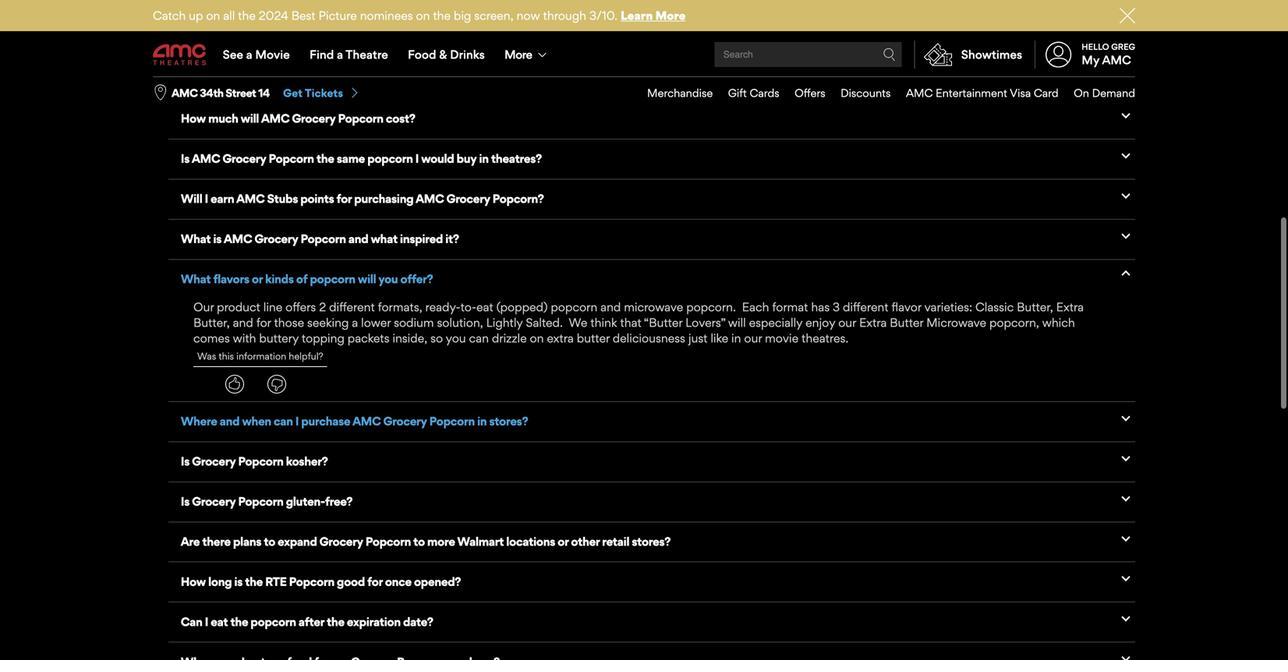 Task type: locate. For each thing, give the bounding box(es) containing it.
amc left 34th
[[172, 86, 198, 100]]

0 vertical spatial what
[[181, 232, 211, 246]]

"butter
[[644, 315, 683, 330]]

extra
[[1057, 300, 1084, 314], [859, 315, 887, 330]]

0 horizontal spatial can
[[274, 414, 293, 429]]

0 vertical spatial our
[[839, 315, 856, 330]]

1 vertical spatial more
[[505, 47, 532, 62]]

butter, up popcorn,
[[1017, 300, 1053, 314]]

walmart
[[457, 535, 504, 549]]

1 vertical spatial in
[[732, 331, 741, 345]]

0 vertical spatial you
[[378, 272, 398, 286]]

or left kinds in the left top of the page
[[252, 272, 263, 286]]

a inside our product line offers 2 different formats, ready-to-eat (popped) popcorn and microwave popcorn.  each format has 3 different flavor varieties: classic butter, extra butter, and for those seeking a lower sodium solution, lightly salted.  we think that "butter lovers" will especially enjoy our extra butter microwave popcorn, which comes with buttery topping packets inside, so you can drizzle on extra butter deliciousness just like in our movie theatres.
[[352, 315, 358, 330]]

once
[[385, 575, 412, 589]]

2 vertical spatial for
[[367, 575, 383, 589]]

menu containing more
[[153, 33, 1136, 76]]

and left when
[[220, 414, 240, 429]]

1 vertical spatial butter,
[[193, 315, 230, 330]]

1 vertical spatial you
[[446, 331, 466, 345]]

1 horizontal spatial to
[[413, 535, 425, 549]]

amc entertainment visa card link
[[891, 77, 1059, 109]]

different
[[329, 300, 375, 314], [843, 300, 889, 314]]

on down salted.
[[530, 331, 544, 345]]

is for is grocery popcorn kosher?
[[181, 454, 190, 469]]

2 horizontal spatial a
[[352, 315, 358, 330]]

is
[[181, 151, 190, 166], [181, 454, 190, 469], [181, 494, 190, 509]]

flavors
[[213, 272, 249, 286]]

i left purchase
[[295, 414, 299, 429]]

0 horizontal spatial different
[[329, 300, 375, 314]]

our product line offers 2 different formats, ready-to-eat (popped) popcorn and microwave popcorn.  each format has 3 different flavor varieties: classic butter, extra butter, and for those seeking a lower sodium solution, lightly salted.  we think that "butter lovers" will especially enjoy our extra butter microwave popcorn, which comes with buttery topping packets inside, so you can drizzle on extra butter deliciousness just like in our movie theatres.
[[193, 300, 1084, 345]]

1 horizontal spatial eat
[[477, 300, 493, 314]]

on right nominees
[[416, 8, 430, 23]]

is right long on the bottom left
[[234, 575, 243, 589]]

1 vertical spatial will
[[358, 272, 376, 286]]

on inside our product line offers 2 different formats, ready-to-eat (popped) popcorn and microwave popcorn.  each format has 3 different flavor varieties: classic butter, extra butter, and for those seeking a lower sodium solution, lightly salted.  we think that "butter lovers" will especially enjoy our extra butter microwave popcorn, which comes with buttery topping packets inside, so you can drizzle on extra butter deliciousness just like in our movie theatres.
[[530, 331, 544, 345]]

grocery popcorn
[[168, 49, 288, 68]]

is down "where"
[[181, 454, 190, 469]]

1 vertical spatial for
[[256, 315, 271, 330]]

1 horizontal spatial you
[[446, 331, 466, 345]]

0 horizontal spatial is
[[213, 232, 222, 246]]

offers link
[[780, 77, 826, 109]]

1 vertical spatial menu
[[632, 77, 1136, 109]]

nominees
[[360, 8, 413, 23]]

1 vertical spatial stores?
[[632, 535, 671, 549]]

how left long on the bottom left
[[181, 575, 206, 589]]

menu
[[153, 33, 1136, 76], [632, 77, 1136, 109]]

butter, up comes
[[193, 315, 230, 330]]

1 what from the top
[[181, 232, 211, 246]]

plans
[[233, 535, 261, 549]]

to right plans
[[264, 535, 275, 549]]

what down "will"
[[181, 232, 211, 246]]

much
[[208, 111, 238, 126]]

0 horizontal spatial more
[[505, 47, 532, 62]]

eat inside our product line offers 2 different formats, ready-to-eat (popped) popcorn and microwave popcorn.  each format has 3 different flavor varieties: classic butter, extra butter, and for those seeking a lower sodium solution, lightly salted.  we think that "butter lovers" will especially enjoy our extra butter microwave popcorn, which comes with buttery topping packets inside, so you can drizzle on extra butter deliciousness just like in our movie theatres.
[[477, 300, 493, 314]]

up
[[189, 8, 203, 23]]

0 horizontal spatial butter,
[[193, 315, 230, 330]]

will right much
[[241, 111, 259, 126]]

would
[[421, 151, 454, 166]]

1 to from the left
[[264, 535, 275, 549]]

a right see
[[246, 47, 252, 62]]

0 vertical spatial for
[[337, 192, 352, 206]]

popcorn right same in the top of the page
[[367, 151, 413, 166]]

what up our
[[181, 272, 211, 286]]

a right the find
[[337, 47, 343, 62]]

eat right can
[[211, 615, 228, 629]]

lightly
[[486, 315, 523, 330]]

eat up lightly
[[477, 300, 493, 314]]

0 vertical spatial can
[[469, 331, 489, 345]]

will up like
[[728, 315, 746, 330]]

for down line
[[256, 315, 271, 330]]

0 vertical spatial butter,
[[1017, 300, 1053, 314]]

1 horizontal spatial extra
[[1057, 300, 1084, 314]]

microwave
[[927, 315, 987, 330]]

1 horizontal spatial stores?
[[632, 535, 671, 549]]

good
[[337, 575, 365, 589]]

demand
[[1092, 86, 1136, 100]]

2 different from the left
[[843, 300, 889, 314]]

0 horizontal spatial extra
[[859, 315, 887, 330]]

you left offer? on the top of page
[[378, 272, 398, 286]]

eat
[[477, 300, 493, 314], [211, 615, 228, 629]]

what
[[181, 232, 211, 246], [181, 272, 211, 286]]

popcorn up think
[[551, 300, 598, 314]]

the left big
[[433, 8, 451, 23]]

solution,
[[437, 315, 483, 330]]

1 horizontal spatial a
[[337, 47, 343, 62]]

this
[[219, 350, 234, 362]]

where
[[181, 414, 217, 429]]

1 vertical spatial extra
[[859, 315, 887, 330]]

0 vertical spatial eat
[[477, 300, 493, 314]]

0 vertical spatial extra
[[1057, 300, 1084, 314]]

lovers"
[[686, 315, 725, 330]]

0 horizontal spatial our
[[744, 331, 762, 345]]

1 horizontal spatial will
[[358, 272, 376, 286]]

1 horizontal spatial different
[[843, 300, 889, 314]]

gift cards
[[728, 86, 780, 100]]

food & drinks link
[[398, 33, 495, 76]]

more right learn
[[656, 8, 686, 23]]

2 vertical spatial is
[[181, 494, 190, 509]]

how for how much will amc grocery popcorn cost?
[[181, 111, 206, 126]]

the right the after
[[327, 615, 344, 629]]

see
[[223, 47, 243, 62]]

in inside our product line offers 2 different formats, ready-to-eat (popped) popcorn and microwave popcorn.  each format has 3 different flavor varieties: classic butter, extra butter, and for those seeking a lower sodium solution, lightly salted.  we think that "butter lovers" will especially enjoy our extra butter microwave popcorn, which comes with buttery topping packets inside, so you can drizzle on extra butter deliciousness just like in our movie theatres.
[[732, 331, 741, 345]]

flavor
[[892, 300, 922, 314]]

3 is from the top
[[181, 494, 190, 509]]

our down '3'
[[839, 315, 856, 330]]

extra up which
[[1057, 300, 1084, 314]]

0 horizontal spatial a
[[246, 47, 252, 62]]

a
[[246, 47, 252, 62], [337, 47, 343, 62], [352, 315, 358, 330]]

1 vertical spatial what
[[181, 272, 211, 286]]

different up seeking
[[329, 300, 375, 314]]

amc down greg at the top of page
[[1102, 53, 1132, 67]]

how for how long is the rte popcorn good for once opened?
[[181, 575, 206, 589]]

1 horizontal spatial can
[[469, 331, 489, 345]]

with
[[233, 331, 256, 345]]

for right "points"
[[337, 192, 352, 206]]

0 horizontal spatial for
[[256, 315, 271, 330]]

and
[[348, 232, 368, 246], [601, 300, 621, 314], [233, 315, 253, 330], [220, 414, 240, 429]]

2 how from the top
[[181, 575, 206, 589]]

find
[[310, 47, 334, 62]]

amc inside hello greg my amc
[[1102, 53, 1132, 67]]

0 horizontal spatial eat
[[211, 615, 228, 629]]

0 horizontal spatial or
[[252, 272, 263, 286]]

helpful?
[[289, 350, 323, 362]]

find a theatre
[[310, 47, 388, 62]]

is up "will"
[[181, 151, 190, 166]]

can
[[181, 615, 202, 629]]

you
[[378, 272, 398, 286], [446, 331, 466, 345]]

0 vertical spatial how
[[181, 111, 206, 126]]

0 vertical spatial is
[[213, 232, 222, 246]]

0 vertical spatial or
[[252, 272, 263, 286]]

what
[[371, 232, 398, 246]]

0 horizontal spatial to
[[264, 535, 275, 549]]

can down solution,
[[469, 331, 489, 345]]

inside,
[[393, 331, 428, 345]]

the down long on the bottom left
[[230, 615, 248, 629]]

1 horizontal spatial is
[[234, 575, 243, 589]]

for left once
[[367, 575, 383, 589]]

all
[[223, 8, 235, 23]]

2024
[[259, 8, 288, 23]]

is amc grocery popcorn the same popcorn i would buy in theatres?
[[181, 151, 542, 166]]

for inside our product line offers 2 different formats, ready-to-eat (popped) popcorn and microwave popcorn.  each format has 3 different flavor varieties: classic butter, extra butter, and for those seeking a lower sodium solution, lightly salted.  we think that "butter lovers" will especially enjoy our extra butter microwave popcorn, which comes with buttery topping packets inside, so you can drizzle on extra butter deliciousness just like in our movie theatres.
[[256, 315, 271, 330]]

2 is from the top
[[181, 454, 190, 469]]

cards
[[750, 86, 780, 100]]

0 horizontal spatial will
[[241, 111, 259, 126]]

menu down submit search icon
[[632, 77, 1136, 109]]

0 horizontal spatial on
[[206, 8, 220, 23]]

is down earn
[[213, 232, 222, 246]]

0 vertical spatial stores?
[[489, 414, 528, 429]]

how left much
[[181, 111, 206, 126]]

2 horizontal spatial for
[[367, 575, 383, 589]]

and up the with
[[233, 315, 253, 330]]

drinks
[[450, 47, 485, 62]]

you inside our product line offers 2 different formats, ready-to-eat (popped) popcorn and microwave popcorn.  each format has 3 different flavor varieties: classic butter, extra butter, and for those seeking a lower sodium solution, lightly salted.  we think that "butter lovers" will especially enjoy our extra butter microwave popcorn, which comes with buttery topping packets inside, so you can drizzle on extra butter deliciousness just like in our movie theatres.
[[446, 331, 466, 345]]

is grocery popcorn kosher?
[[181, 454, 328, 469]]

is up are
[[181, 494, 190, 509]]

can i eat the popcorn after the expiration date?
[[181, 615, 433, 629]]

inspired
[[400, 232, 443, 246]]

showtimes
[[961, 47, 1023, 62]]

1 vertical spatial how
[[181, 575, 206, 589]]

microwave
[[624, 300, 683, 314]]

2 vertical spatial will
[[728, 315, 746, 330]]

free?
[[325, 494, 353, 509]]

0 vertical spatial is
[[181, 151, 190, 166]]

0 horizontal spatial you
[[378, 272, 398, 286]]

1 how from the top
[[181, 111, 206, 126]]

more down now
[[505, 47, 532, 62]]

tickets
[[305, 86, 343, 100]]

theatres.
[[802, 331, 849, 345]]

0 vertical spatial more
[[656, 8, 686, 23]]

can right when
[[274, 414, 293, 429]]

amc down the 14
[[261, 111, 290, 126]]

extra
[[547, 331, 574, 345]]

find a theatre link
[[300, 33, 398, 76]]

1 vertical spatial or
[[558, 535, 569, 549]]

what is amc grocery popcorn and what inspired it?
[[181, 232, 459, 246]]

1 vertical spatial is
[[181, 454, 190, 469]]

is for is amc grocery popcorn the same popcorn i would buy in theatres?
[[181, 151, 190, 166]]

or left other
[[558, 535, 569, 549]]

extra left butter
[[859, 315, 887, 330]]

comes
[[193, 331, 230, 345]]

classic
[[976, 300, 1014, 314]]

to left more
[[413, 535, 425, 549]]

2 what from the top
[[181, 272, 211, 286]]

0 vertical spatial menu
[[153, 33, 1136, 76]]

same
[[337, 151, 365, 166]]

a up packets
[[352, 315, 358, 330]]

our down especially
[[744, 331, 762, 345]]

1 vertical spatial can
[[274, 414, 293, 429]]

through
[[543, 8, 586, 23]]

will down what
[[358, 272, 376, 286]]

the left "rte"
[[245, 575, 263, 589]]

those
[[274, 315, 304, 330]]

1 vertical spatial is
[[234, 575, 243, 589]]

thumbs up rating of 5 image
[[225, 375, 244, 394]]

2 horizontal spatial will
[[728, 315, 746, 330]]

are there plans to expand grocery popcorn to more walmart locations or other retail stores?
[[181, 535, 671, 549]]

on left all
[[206, 8, 220, 23]]

1 is from the top
[[181, 151, 190, 166]]

is
[[213, 232, 222, 246], [234, 575, 243, 589]]

retail
[[602, 535, 629, 549]]

see a movie
[[223, 47, 290, 62]]

popcorn up 2
[[310, 272, 355, 286]]

or
[[252, 272, 263, 286], [558, 535, 569, 549]]

1 horizontal spatial or
[[558, 535, 569, 549]]

different right '3'
[[843, 300, 889, 314]]

on
[[206, 8, 220, 23], [416, 8, 430, 23], [530, 331, 544, 345]]

you down solution,
[[446, 331, 466, 345]]

submit search icon image
[[883, 48, 896, 61]]

menu containing merchandise
[[632, 77, 1136, 109]]

i
[[415, 151, 419, 166], [205, 192, 208, 206], [295, 414, 299, 429], [205, 615, 208, 629]]

grocery
[[168, 49, 226, 68], [292, 111, 336, 126], [223, 151, 266, 166], [446, 192, 490, 206], [255, 232, 298, 246], [383, 414, 427, 429], [192, 454, 236, 469], [192, 494, 236, 509], [319, 535, 363, 549]]

1 horizontal spatial butter,
[[1017, 300, 1053, 314]]

theatre
[[346, 47, 388, 62]]

menu down learn
[[153, 33, 1136, 76]]

1 horizontal spatial for
[[337, 192, 352, 206]]

1 horizontal spatial more
[[656, 8, 686, 23]]

popcorn.
[[686, 300, 736, 314]]

amc logo image
[[153, 44, 207, 65], [153, 44, 207, 65]]

movie
[[765, 331, 799, 345]]

2 horizontal spatial on
[[530, 331, 544, 345]]

discounts link
[[826, 77, 891, 109]]

visa
[[1010, 86, 1031, 100]]



Task type: vqa. For each thing, say whether or not it's contained in the screenshot.
free
no



Task type: describe. For each thing, give the bounding box(es) containing it.
thumbs down rating of 1 image
[[268, 375, 286, 394]]

there
[[202, 535, 231, 549]]

card
[[1034, 86, 1059, 100]]

see a movie link
[[213, 33, 300, 76]]

amc 34th street 14 button
[[172, 86, 270, 101]]

get
[[283, 86, 303, 100]]

1 vertical spatial eat
[[211, 615, 228, 629]]

has
[[811, 300, 830, 314]]

buttery
[[259, 331, 299, 345]]

a for movie
[[246, 47, 252, 62]]

popcorn inside our product line offers 2 different formats, ready-to-eat (popped) popcorn and microwave popcorn.  each format has 3 different flavor varieties: classic butter, extra butter, and for those seeking a lower sodium solution, lightly salted.  we think that "butter lovers" will especially enjoy our extra butter microwave popcorn, which comes with buttery topping packets inside, so you can drizzle on extra butter deliciousness just like in our movie theatres.
[[551, 300, 598, 314]]

0 vertical spatial in
[[479, 151, 489, 166]]

varieties:
[[925, 300, 973, 314]]

2 to from the left
[[413, 535, 425, 549]]

our
[[193, 300, 214, 314]]

will i earn amc stubs points for purchasing amc grocery popcorn?
[[181, 192, 544, 206]]

what for what flavors or kinds of popcorn will you offer?
[[181, 272, 211, 286]]

14
[[258, 86, 270, 100]]

get tickets
[[283, 86, 343, 100]]

showtimes image
[[915, 41, 961, 69]]

purchase
[[301, 414, 350, 429]]

long
[[208, 575, 232, 589]]

go to my account page element
[[1035, 33, 1136, 76]]

picture
[[319, 8, 357, 23]]

think
[[591, 315, 617, 330]]

learn
[[621, 8, 653, 23]]

sodium
[[394, 315, 434, 330]]

1 horizontal spatial on
[[416, 8, 430, 23]]

screen,
[[474, 8, 514, 23]]

i right can
[[205, 615, 208, 629]]

greg
[[1112, 42, 1136, 52]]

now
[[517, 8, 540, 23]]

on demand
[[1074, 86, 1136, 100]]

on demand link
[[1059, 77, 1136, 109]]

butter
[[890, 315, 924, 330]]

purchasing
[[354, 192, 414, 206]]

amc down showtimes image
[[906, 86, 933, 100]]

theatres?
[[491, 151, 542, 166]]

a for theatre
[[337, 47, 343, 62]]

is grocery popcorn gluten-free?
[[181, 494, 353, 509]]

deliciousness
[[613, 331, 685, 345]]

2
[[319, 300, 326, 314]]

food & drinks
[[408, 47, 485, 62]]

amc right earn
[[236, 192, 265, 206]]

thumbs down rating of 1 element
[[268, 375, 286, 394]]

big
[[454, 8, 471, 23]]

cookie consent banner dialog
[[0, 619, 1288, 661]]

movie
[[255, 47, 290, 62]]

and left what
[[348, 232, 368, 246]]

user profile image
[[1037, 42, 1081, 68]]

street
[[226, 86, 256, 100]]

line
[[263, 300, 283, 314]]

kinds
[[265, 272, 294, 286]]

what flavors or kinds of popcorn will you offer?
[[181, 272, 433, 286]]

amc 34th street 14
[[172, 86, 270, 100]]

what for what is amc grocery popcorn and what inspired it?
[[181, 232, 211, 246]]

opened?
[[414, 575, 461, 589]]

stubs
[[267, 192, 298, 206]]

catch up on all the 2024 best picture nominees on the big screen, now through 3/10. learn more
[[153, 8, 686, 23]]

1 different from the left
[[329, 300, 375, 314]]

product
[[217, 300, 260, 314]]

i right "will"
[[205, 192, 208, 206]]

more inside button
[[505, 47, 532, 62]]

search the AMC website text field
[[721, 49, 883, 60]]

34th
[[200, 86, 223, 100]]

locations
[[506, 535, 555, 549]]

when
[[242, 414, 271, 429]]

packets
[[348, 331, 390, 345]]

offers
[[286, 300, 316, 314]]

amc right purchase
[[353, 414, 381, 429]]

to-
[[461, 300, 477, 314]]

i left would
[[415, 151, 419, 166]]

will inside our product line offers 2 different formats, ready-to-eat (popped) popcorn and microwave popcorn.  each format has 3 different flavor varieties: classic butter, extra butter, and for those seeking a lower sodium solution, lightly salted.  we think that "butter lovers" will especially enjoy our extra butter microwave popcorn, which comes with buttery topping packets inside, so you can drizzle on extra butter deliciousness just like in our movie theatres.
[[728, 315, 746, 330]]

gift cards link
[[713, 77, 780, 109]]

1 vertical spatial our
[[744, 331, 762, 345]]

entertainment
[[936, 86, 1008, 100]]

0 horizontal spatial stores?
[[489, 414, 528, 429]]

more
[[427, 535, 455, 549]]

are
[[181, 535, 200, 549]]

amc up "will"
[[192, 151, 220, 166]]

more button
[[495, 33, 560, 76]]

the right all
[[238, 8, 256, 23]]

popcorn,
[[990, 315, 1039, 330]]

get tickets link
[[283, 86, 360, 100]]

where and when can i purchase amc grocery popcorn in stores?
[[181, 414, 528, 429]]

after
[[299, 615, 324, 629]]

1 horizontal spatial our
[[839, 315, 856, 330]]

the left same in the top of the page
[[316, 151, 334, 166]]

offers
[[795, 86, 826, 100]]

and up think
[[601, 300, 621, 314]]

is for is grocery popcorn gluten-free?
[[181, 494, 190, 509]]

was this information helpful?
[[197, 350, 323, 362]]

2 vertical spatial in
[[477, 414, 487, 429]]

which
[[1042, 315, 1075, 330]]

enjoy
[[806, 315, 835, 330]]

amc up flavors
[[224, 232, 252, 246]]

merchandise link
[[632, 77, 713, 109]]

thumbs up rating of 5 element
[[225, 375, 244, 394]]

cost?
[[386, 111, 415, 126]]

format
[[772, 300, 808, 314]]

amc down would
[[416, 192, 444, 206]]

offer?
[[400, 272, 433, 286]]

it?
[[445, 232, 459, 246]]

hello greg my amc
[[1082, 42, 1136, 67]]

earn
[[211, 192, 234, 206]]

3/10.
[[590, 8, 618, 23]]

0 vertical spatial will
[[241, 111, 259, 126]]

salted.
[[526, 315, 563, 330]]

my
[[1082, 53, 1100, 67]]

can inside our product line offers 2 different formats, ready-to-eat (popped) popcorn and microwave popcorn.  each format has 3 different flavor varieties: classic butter, extra butter, and for those seeking a lower sodium solution, lightly salted.  we think that "butter lovers" will especially enjoy our extra butter microwave popcorn, which comes with buttery topping packets inside, so you can drizzle on extra butter deliciousness just like in our movie theatres.
[[469, 331, 489, 345]]

especially
[[749, 315, 803, 330]]

formats,
[[378, 300, 422, 314]]

amc inside button
[[172, 86, 198, 100]]

showtimes link
[[915, 41, 1023, 69]]

date?
[[403, 615, 433, 629]]

seeking
[[307, 315, 349, 330]]

best
[[291, 8, 316, 23]]

popcorn left the after
[[251, 615, 296, 629]]

how much will amc grocery popcorn cost?
[[181, 111, 415, 126]]

3
[[833, 300, 840, 314]]



